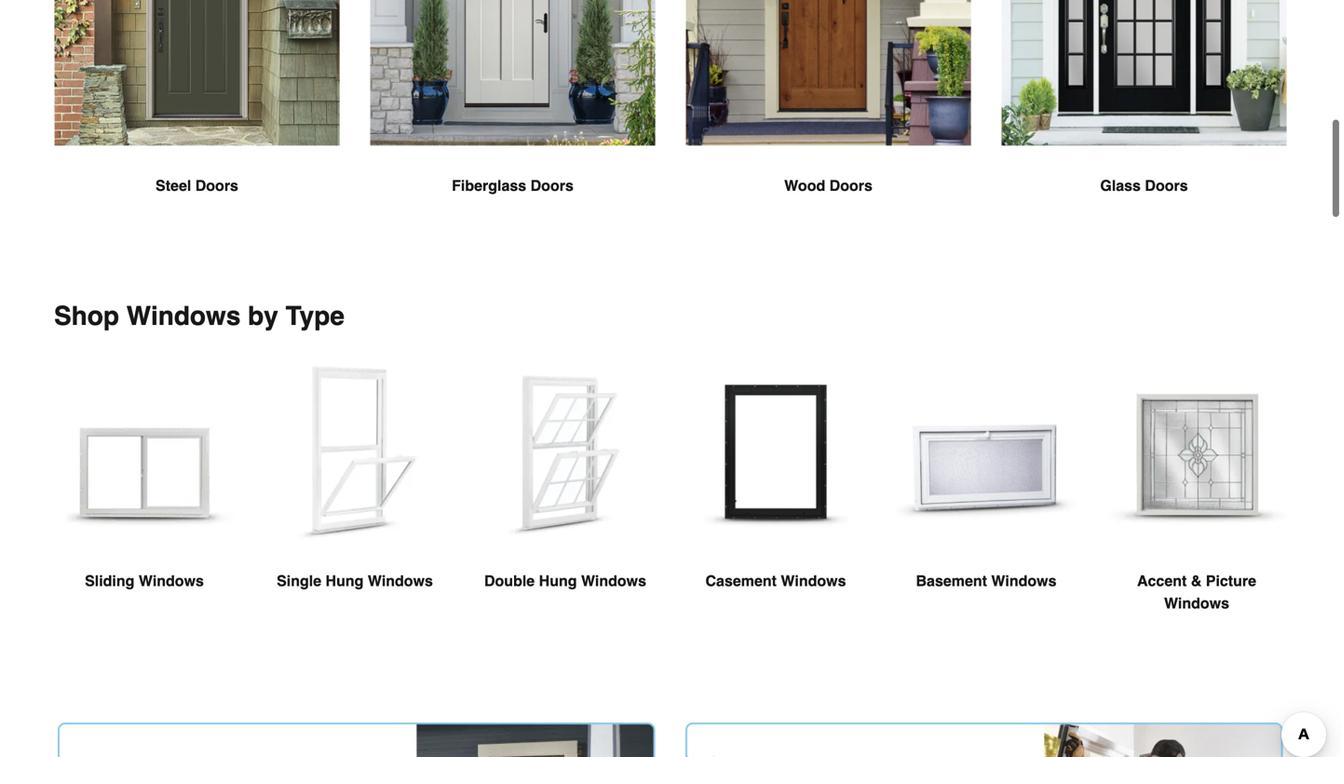 Task type: vqa. For each thing, say whether or not it's contained in the screenshot.
Your
no



Task type: locate. For each thing, give the bounding box(es) containing it.
picture
[[1206, 572, 1256, 590]]

wood
[[784, 177, 825, 194]]

sliding
[[85, 572, 134, 590]]

a green steel front door with decorative glass on a house with green shake siding. image
[[54, 0, 340, 146]]

2 doors from the left
[[531, 177, 574, 194]]

hung for double
[[539, 572, 577, 590]]

single hung windows
[[277, 572, 433, 590]]

sliding windows link
[[54, 361, 235, 637]]

4 doors from the left
[[1145, 177, 1188, 194]]

hung for single
[[326, 572, 364, 590]]

doors inside glass doors link
[[1145, 177, 1188, 194]]

casement windows link
[[685, 361, 866, 637]]

single
[[277, 572, 321, 590]]

steel doors
[[156, 177, 238, 194]]

shop windows by type
[[54, 301, 345, 331]]

wood doors link
[[685, 0, 971, 242]]

fiberglass doors
[[452, 177, 574, 194]]

hung right double
[[539, 572, 577, 590]]

windows inside "link"
[[139, 572, 204, 590]]

doors right the steel
[[195, 177, 238, 194]]

0 horizontal spatial hung
[[326, 572, 364, 590]]

a single hung white-frame window with the lower panel swung out. image
[[265, 361, 445, 541]]

doors right glass
[[1145, 177, 1188, 194]]

2 hung from the left
[[539, 572, 577, 590]]

a black full-lite single front door with sidelights. image
[[1001, 0, 1287, 146]]

wood doors
[[784, 177, 873, 194]]

fiberglass
[[452, 177, 526, 194]]

doors right wood
[[830, 177, 873, 194]]

doors right fiberglass
[[531, 177, 574, 194]]

steel
[[156, 177, 191, 194]]

basement windows link
[[896, 361, 1077, 637]]

a sliding window with a white frame. image
[[54, 361, 235, 541]]

fiberglass doors link
[[370, 0, 656, 242]]

1 hung from the left
[[326, 572, 364, 590]]

3 doors from the left
[[830, 177, 873, 194]]

doors inside steel doors link
[[195, 177, 238, 194]]

windows
[[126, 301, 241, 331], [139, 572, 204, 590], [368, 572, 433, 590], [581, 572, 646, 590], [781, 572, 846, 590], [991, 572, 1057, 590], [1164, 595, 1229, 612]]

hung right single at the bottom of page
[[326, 572, 364, 590]]

double
[[484, 572, 535, 590]]

windows inside accent & picture windows
[[1164, 595, 1229, 612]]

doors
[[195, 177, 238, 194], [531, 177, 574, 194], [830, 177, 873, 194], [1145, 177, 1188, 194]]

hung
[[326, 572, 364, 590], [539, 572, 577, 590]]

a white craftsman-style quarter-lite single front door on a house with gray board and batten siding. image
[[370, 0, 656, 146]]

accent & picture windows link
[[1106, 361, 1287, 659]]

accent & picture windows
[[1137, 572, 1256, 612]]

1 doors from the left
[[195, 177, 238, 194]]

1 horizontal spatial hung
[[539, 572, 577, 590]]

doors inside wood doors link
[[830, 177, 873, 194]]

glass doors link
[[1001, 0, 1287, 242]]

doors inside fiberglass doors link
[[531, 177, 574, 194]]

let us install your windows. get started. image
[[685, 723, 1283, 757]]



Task type: describe. For each thing, give the bounding box(es) containing it.
accent
[[1137, 572, 1187, 590]]

sliding windows
[[85, 572, 204, 590]]

shop
[[54, 301, 119, 331]]

&
[[1191, 572, 1202, 590]]

double hung windows
[[484, 572, 646, 590]]

glass
[[1100, 177, 1141, 194]]

glass doors
[[1100, 177, 1188, 194]]

casement
[[706, 572, 777, 590]]

basement windows
[[916, 572, 1057, 590]]

a double hung white-frame window with both panels swung out. image
[[475, 361, 656, 541]]

basement
[[916, 572, 987, 590]]

doors for steel doors
[[195, 177, 238, 194]]

single hung windows link
[[265, 361, 445, 637]]

count on us to install your doors. get started. image
[[58, 723, 656, 757]]

a basement window with a white frame frosted glass. image
[[896, 361, 1077, 541]]

doors for glass doors
[[1145, 177, 1188, 194]]

casement windows
[[706, 572, 846, 590]]

doors for wood doors
[[830, 177, 873, 194]]

a front porch with a wood craftsman-style front door with a three-lite window at the top. image
[[685, 0, 971, 146]]

a casement window with a black frame. image
[[685, 361, 866, 541]]

by
[[248, 301, 278, 331]]

type
[[286, 301, 345, 331]]

double hung windows link
[[475, 361, 656, 637]]

doors for fiberglass doors
[[531, 177, 574, 194]]

an accent window with a white frame and decorative privacy glass. image
[[1106, 361, 1287, 541]]

steel doors link
[[54, 0, 340, 242]]



